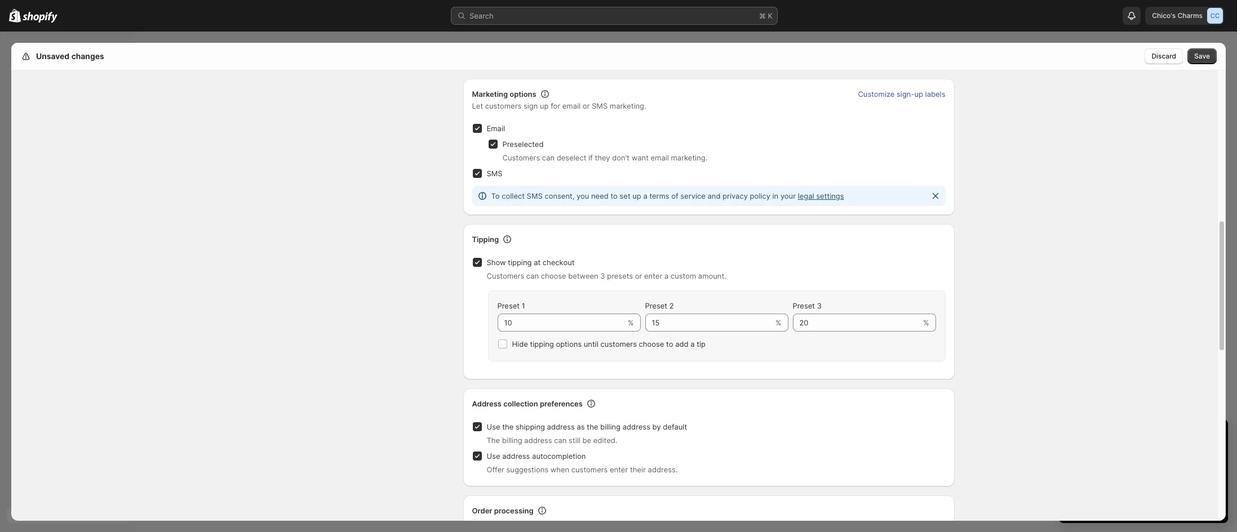 Task type: locate. For each thing, give the bounding box(es) containing it.
1 horizontal spatial email
[[651, 153, 669, 162]]

2 use from the top
[[487, 452, 500, 461]]

1 vertical spatial options
[[556, 340, 582, 349]]

0 vertical spatial to
[[611, 192, 618, 201]]

to for set
[[611, 192, 618, 201]]

1 preset from the left
[[498, 302, 520, 311]]

0 horizontal spatial enter
[[610, 466, 628, 475]]

0 vertical spatial options
[[510, 90, 537, 99]]

0 horizontal spatial to
[[611, 192, 618, 201]]

1 vertical spatial billing
[[502, 436, 523, 445]]

between
[[568, 272, 599, 281]]

customers
[[485, 101, 522, 111], [601, 340, 637, 349], [572, 466, 608, 475]]

marketing. up don't
[[610, 101, 647, 111]]

a left the terms
[[644, 192, 648, 201]]

the
[[503, 423, 514, 432], [587, 423, 599, 432]]

1 horizontal spatial up
[[633, 192, 642, 201]]

1 horizontal spatial or
[[635, 272, 642, 281]]

hide
[[512, 340, 528, 349]]

billing
[[601, 423, 621, 432], [502, 436, 523, 445]]

status containing to collect sms consent, you need to set up a terms of service and privacy policy in your
[[472, 186, 946, 206]]

3 left presets
[[601, 272, 605, 281]]

by
[[653, 423, 661, 432]]

1 horizontal spatial choose
[[639, 340, 664, 349]]

2 vertical spatial up
[[633, 192, 642, 201]]

to left add
[[667, 340, 674, 349]]

sms
[[592, 101, 608, 111], [487, 169, 503, 178], [527, 192, 543, 201]]

customize
[[858, 90, 895, 99]]

save button
[[1188, 48, 1217, 64]]

address left by
[[623, 423, 651, 432]]

0 vertical spatial email
[[563, 101, 581, 111]]

deselect
[[557, 153, 587, 162]]

or for presets
[[635, 272, 642, 281]]

tipping
[[508, 258, 532, 267], [530, 340, 554, 349]]

0 horizontal spatial %
[[628, 319, 634, 328]]

3 preset from the left
[[793, 302, 815, 311]]

set
[[620, 192, 631, 201]]

1 vertical spatial sms
[[487, 169, 503, 178]]

address
[[472, 400, 502, 409]]

address
[[547, 423, 575, 432], [623, 423, 651, 432], [525, 436, 552, 445], [503, 452, 530, 461]]

3 up preset 3 text field
[[817, 302, 822, 311]]

1 vertical spatial use
[[487, 452, 500, 461]]

0 vertical spatial 3
[[601, 272, 605, 281]]

customers
[[503, 153, 540, 162], [487, 272, 525, 281]]

up left labels
[[915, 90, 924, 99]]

a
[[644, 192, 648, 201], [665, 272, 669, 281], [691, 340, 695, 349]]

0 horizontal spatial choose
[[541, 272, 566, 281]]

settings
[[34, 51, 66, 61]]

preset 2
[[645, 302, 674, 311]]

chico's charms
[[1153, 11, 1203, 20]]

dialog
[[1231, 43, 1238, 522]]

or right for
[[583, 101, 590, 111]]

the left shipping
[[503, 423, 514, 432]]

2 vertical spatial can
[[554, 436, 567, 445]]

to
[[491, 192, 500, 201]]

the right as
[[587, 423, 599, 432]]

0 vertical spatial sms
[[592, 101, 608, 111]]

use up offer
[[487, 452, 500, 461]]

2 vertical spatial sms
[[527, 192, 543, 201]]

1 horizontal spatial sms
[[527, 192, 543, 201]]

to inside status
[[611, 192, 618, 201]]

discard
[[1152, 52, 1177, 60]]

0 horizontal spatial the
[[503, 423, 514, 432]]

0 horizontal spatial 3
[[601, 272, 605, 281]]

they
[[595, 153, 610, 162]]

0 vertical spatial can
[[542, 153, 555, 162]]

tipping left at
[[508, 258, 532, 267]]

up right set
[[633, 192, 642, 201]]

1 horizontal spatial preset
[[645, 302, 668, 311]]

2 horizontal spatial a
[[691, 340, 695, 349]]

can left still
[[554, 436, 567, 445]]

sms up the to
[[487, 169, 503, 178]]

% for preset 3
[[924, 319, 930, 328]]

a left custom in the bottom right of the page
[[665, 272, 669, 281]]

preset left 2
[[645, 302, 668, 311]]

1 % from the left
[[628, 319, 634, 328]]

up left for
[[540, 101, 549, 111]]

0 horizontal spatial or
[[583, 101, 590, 111]]

as
[[577, 423, 585, 432]]

you
[[577, 192, 589, 201]]

a left tip
[[691, 340, 695, 349]]

customers can choose between 3 presets or enter a custom amount.
[[487, 272, 727, 281]]

1 horizontal spatial 3
[[817, 302, 822, 311]]

privacy
[[723, 192, 748, 201]]

1 horizontal spatial billing
[[601, 423, 621, 432]]

can left deselect
[[542, 153, 555, 162]]

need
[[591, 192, 609, 201]]

1 vertical spatial customers
[[601, 340, 637, 349]]

address down shipping
[[525, 436, 552, 445]]

use
[[487, 423, 500, 432], [487, 452, 500, 461]]

1 use from the top
[[487, 423, 500, 432]]

can down show tipping at checkout
[[527, 272, 539, 281]]

0 vertical spatial marketing.
[[610, 101, 647, 111]]

1 vertical spatial customers
[[487, 272, 525, 281]]

enter left the their
[[610, 466, 628, 475]]

customize sign-up labels link
[[852, 86, 953, 102]]

use up the
[[487, 423, 500, 432]]

0 vertical spatial a
[[644, 192, 648, 201]]

marketing. up the service
[[671, 153, 708, 162]]

0 vertical spatial customers
[[485, 101, 522, 111]]

0 vertical spatial tipping
[[508, 258, 532, 267]]

email
[[563, 101, 581, 111], [651, 153, 669, 162]]

1 horizontal spatial a
[[665, 272, 669, 281]]

choose down the checkout
[[541, 272, 566, 281]]

preset for preset 2
[[645, 302, 668, 311]]

2 horizontal spatial preset
[[793, 302, 815, 311]]

3
[[601, 272, 605, 281], [817, 302, 822, 311]]

1 horizontal spatial marketing.
[[671, 153, 708, 162]]

your
[[781, 192, 796, 201]]

1 vertical spatial or
[[635, 272, 642, 281]]

tipping
[[472, 235, 499, 244]]

0 vertical spatial customers
[[503, 153, 540, 162]]

order
[[472, 507, 493, 516]]

0 horizontal spatial billing
[[502, 436, 523, 445]]

customers for customers can deselect if they don't want email marketing.
[[503, 153, 540, 162]]

use for use address autocompletion
[[487, 452, 500, 461]]

choose left add
[[639, 340, 664, 349]]

1 horizontal spatial shopify image
[[23, 12, 58, 23]]

unsaved changes
[[36, 51, 104, 61]]

2 vertical spatial a
[[691, 340, 695, 349]]

marketing. for customers can deselect if they don't want email marketing.
[[671, 153, 708, 162]]

sms right for
[[592, 101, 608, 111]]

1 vertical spatial choose
[[639, 340, 664, 349]]

enter left custom in the bottom right of the page
[[645, 272, 663, 281]]

1 horizontal spatial options
[[556, 340, 582, 349]]

customers for customers can choose between 3 presets or enter a custom amount.
[[487, 272, 525, 281]]

customers down preselected
[[503, 153, 540, 162]]

shipping
[[516, 423, 545, 432]]

1 horizontal spatial the
[[587, 423, 599, 432]]

status
[[472, 186, 946, 206]]

marketing.
[[610, 101, 647, 111], [671, 153, 708, 162]]

1 vertical spatial up
[[540, 101, 549, 111]]

to left set
[[611, 192, 618, 201]]

2 horizontal spatial %
[[924, 319, 930, 328]]

preset 1
[[498, 302, 525, 311]]

Preset 3 text field
[[793, 314, 921, 332]]

1 vertical spatial marketing.
[[671, 153, 708, 162]]

3 % from the left
[[924, 319, 930, 328]]

options left the until at the left
[[556, 340, 582, 349]]

use for use the shipping address as the billing address by default
[[487, 423, 500, 432]]

or
[[583, 101, 590, 111], [635, 272, 642, 281]]

legal settings link
[[798, 192, 844, 201]]

sign
[[524, 101, 538, 111]]

can
[[542, 153, 555, 162], [527, 272, 539, 281], [554, 436, 567, 445]]

preset left 1
[[498, 302, 520, 311]]

chico's charms image
[[1208, 8, 1224, 24]]

a for or
[[665, 272, 669, 281]]

your trial just started element
[[1060, 449, 1229, 524]]

customers down show
[[487, 272, 525, 281]]

1 vertical spatial to
[[667, 340, 674, 349]]

suggestions
[[507, 466, 549, 475]]

choose
[[541, 272, 566, 281], [639, 340, 664, 349]]

can for choose
[[527, 272, 539, 281]]

1 vertical spatial can
[[527, 272, 539, 281]]

2 preset from the left
[[645, 302, 668, 311]]

enter
[[645, 272, 663, 281], [610, 466, 628, 475]]

0 vertical spatial choose
[[541, 272, 566, 281]]

settings
[[817, 192, 844, 201]]

2 horizontal spatial sms
[[592, 101, 608, 111]]

customers right the until at the left
[[601, 340, 637, 349]]

email right for
[[563, 101, 581, 111]]

1 vertical spatial a
[[665, 272, 669, 281]]

billing up edited.
[[601, 423, 621, 432]]

policy
[[750, 192, 771, 201]]

preset up preset 3 text field
[[793, 302, 815, 311]]

sms right collect at the top left of the page
[[527, 192, 543, 201]]

1 horizontal spatial to
[[667, 340, 674, 349]]

shopify image
[[9, 9, 21, 23], [23, 12, 58, 23]]

autocompletion
[[532, 452, 586, 461]]

1 vertical spatial tipping
[[530, 340, 554, 349]]

1 vertical spatial 3
[[817, 302, 822, 311]]

2 % from the left
[[776, 319, 782, 328]]

0 vertical spatial enter
[[645, 272, 663, 281]]

0 horizontal spatial shopify image
[[9, 9, 21, 23]]

address up suggestions
[[503, 452, 530, 461]]

tipping right hide
[[530, 340, 554, 349]]

up
[[915, 90, 924, 99], [540, 101, 549, 111], [633, 192, 642, 201]]

preset for preset 1
[[498, 302, 520, 311]]

order processing
[[472, 507, 534, 516]]

or right presets
[[635, 272, 642, 281]]

1 horizontal spatial enter
[[645, 272, 663, 281]]

options
[[510, 90, 537, 99], [556, 340, 582, 349]]

0 horizontal spatial preset
[[498, 302, 520, 311]]

options up sign on the top left of page
[[510, 90, 537, 99]]

save
[[1195, 52, 1211, 60]]

customers down marketing options
[[485, 101, 522, 111]]

⌘ k
[[760, 11, 773, 20]]

2 horizontal spatial up
[[915, 90, 924, 99]]

customers down be
[[572, 466, 608, 475]]

1 horizontal spatial %
[[776, 319, 782, 328]]

0 horizontal spatial sms
[[487, 169, 503, 178]]

0 vertical spatial use
[[487, 423, 500, 432]]

email right want on the right
[[651, 153, 669, 162]]

let customers sign up for email or sms marketing.
[[472, 101, 647, 111]]

0 horizontal spatial marketing.
[[610, 101, 647, 111]]

0 vertical spatial or
[[583, 101, 590, 111]]

a for to
[[691, 340, 695, 349]]

billing right the
[[502, 436, 523, 445]]

0 horizontal spatial up
[[540, 101, 549, 111]]



Task type: vqa. For each thing, say whether or not it's contained in the screenshot.
Search countries text box
no



Task type: describe. For each thing, give the bounding box(es) containing it.
changes
[[71, 51, 104, 61]]

chico's
[[1153, 11, 1176, 20]]

preferences
[[540, 400, 583, 409]]

k
[[768, 11, 773, 20]]

collection
[[504, 400, 538, 409]]

customers can deselect if they don't want email marketing.
[[503, 153, 708, 162]]

and
[[708, 192, 721, 201]]

customize sign-up labels
[[858, 90, 946, 99]]

at
[[534, 258, 541, 267]]

marketing. for let customers sign up for email or sms marketing.
[[610, 101, 647, 111]]

show
[[487, 258, 506, 267]]

tipping for hide
[[530, 340, 554, 349]]

to for add
[[667, 340, 674, 349]]

in
[[773, 192, 779, 201]]

consent,
[[545, 192, 575, 201]]

service
[[681, 192, 706, 201]]

0 horizontal spatial email
[[563, 101, 581, 111]]

can for deselect
[[542, 153, 555, 162]]

address collection preferences
[[472, 400, 583, 409]]

still
[[569, 436, 581, 445]]

status inside settings dialog
[[472, 186, 946, 206]]

marketing options
[[472, 90, 537, 99]]

use the shipping address as the billing address by default
[[487, 423, 687, 432]]

0 horizontal spatial options
[[510, 90, 537, 99]]

address.
[[648, 466, 678, 475]]

when
[[551, 466, 570, 475]]

don't
[[613, 153, 630, 162]]

collect
[[502, 192, 525, 201]]

sign-
[[897, 90, 915, 99]]

the
[[487, 436, 500, 445]]

until
[[584, 340, 599, 349]]

settings dialog
[[11, 43, 1226, 533]]

let
[[472, 101, 483, 111]]

add
[[676, 340, 689, 349]]

1 vertical spatial email
[[651, 153, 669, 162]]

1
[[522, 302, 525, 311]]

legal
[[798, 192, 815, 201]]

of
[[672, 192, 679, 201]]

custom
[[671, 272, 697, 281]]

hide tipping options until customers choose to add a tip
[[512, 340, 706, 349]]

preselected
[[503, 140, 544, 149]]

offer
[[487, 466, 505, 475]]

or for email
[[583, 101, 590, 111]]

use address autocompletion
[[487, 452, 586, 461]]

amount.
[[699, 272, 727, 281]]

marketing
[[472, 90, 508, 99]]

1 the from the left
[[503, 423, 514, 432]]

processing
[[494, 507, 534, 516]]

% for preset 1
[[628, 319, 634, 328]]

show tipping at checkout
[[487, 258, 575, 267]]

1 vertical spatial enter
[[610, 466, 628, 475]]

⌘
[[760, 11, 766, 20]]

Preset 2 text field
[[645, 314, 774, 332]]

labels
[[926, 90, 946, 99]]

0 horizontal spatial a
[[644, 192, 648, 201]]

up inside status
[[633, 192, 642, 201]]

checkout
[[543, 258, 575, 267]]

email
[[487, 124, 505, 133]]

discard button
[[1145, 48, 1184, 64]]

Preset 1 text field
[[498, 314, 626, 332]]

0 vertical spatial billing
[[601, 423, 621, 432]]

unsaved
[[36, 51, 69, 61]]

sms inside status
[[527, 192, 543, 201]]

address up 'the billing address can still be edited.'
[[547, 423, 575, 432]]

preset for preset 3
[[793, 302, 815, 311]]

2
[[670, 302, 674, 311]]

search
[[470, 11, 494, 20]]

terms
[[650, 192, 670, 201]]

preset 3
[[793, 302, 822, 311]]

want
[[632, 153, 649, 162]]

presets
[[607, 272, 633, 281]]

be
[[583, 436, 592, 445]]

2 vertical spatial customers
[[572, 466, 608, 475]]

if
[[589, 153, 593, 162]]

2 the from the left
[[587, 423, 599, 432]]

the billing address can still be edited.
[[487, 436, 618, 445]]

to collect sms consent, you need to set up a terms of service and privacy policy in your legal settings
[[491, 192, 844, 201]]

their
[[630, 466, 646, 475]]

default
[[663, 423, 687, 432]]

edited.
[[594, 436, 618, 445]]

0 vertical spatial up
[[915, 90, 924, 99]]

tip
[[697, 340, 706, 349]]

charms
[[1178, 11, 1203, 20]]

tipping for show
[[508, 258, 532, 267]]

offer suggestions when customers enter their address.
[[487, 466, 678, 475]]

% for preset 2
[[776, 319, 782, 328]]

for
[[551, 101, 561, 111]]



